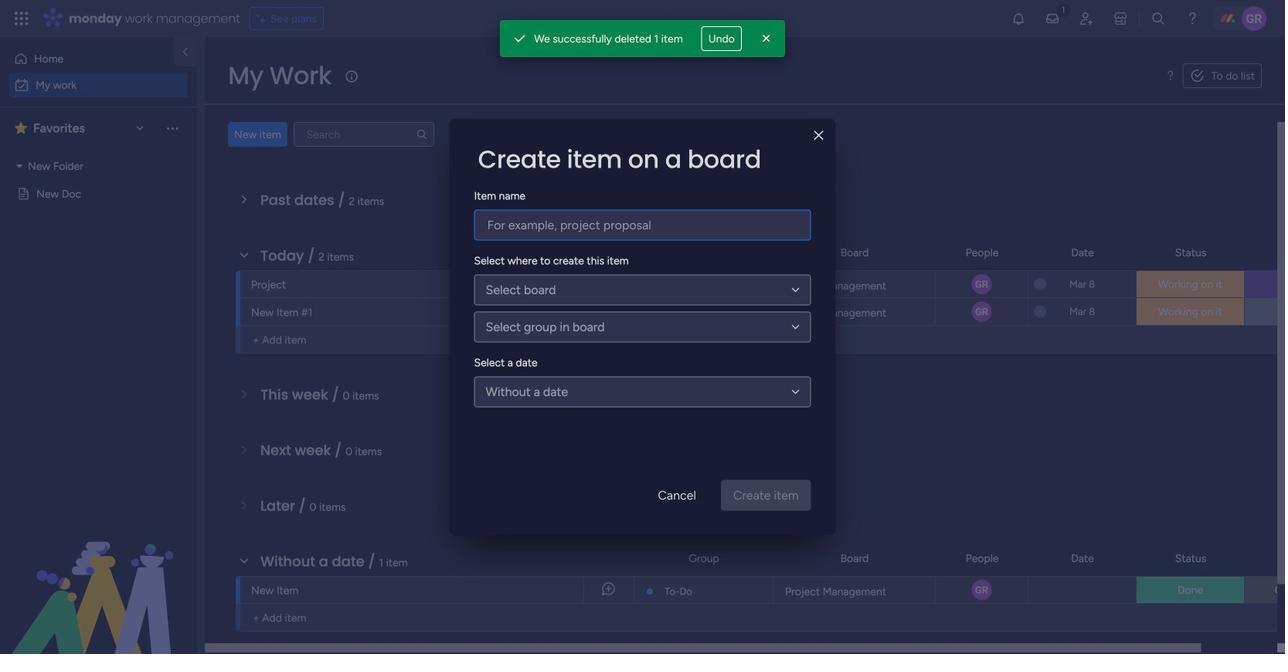 Task type: locate. For each thing, give the bounding box(es) containing it.
0 vertical spatial close image
[[759, 31, 774, 46]]

0 vertical spatial option
[[9, 46, 165, 71]]

lottie animation image
[[0, 498, 197, 655]]

1 vertical spatial option
[[9, 73, 188, 97]]

notifications image
[[1011, 11, 1026, 26]]

list box
[[0, 149, 197, 301]]

caret down image
[[16, 161, 22, 172]]

public board image
[[16, 187, 31, 201]]

alert
[[500, 20, 785, 57]]

help image
[[1185, 11, 1200, 26]]

None search field
[[293, 122, 434, 147]]

0 horizontal spatial close image
[[759, 31, 774, 46]]

lottie animation element
[[0, 498, 197, 655]]

search everything image
[[1151, 11, 1166, 26]]

close image
[[759, 31, 774, 46], [814, 130, 823, 141]]

search image
[[416, 128, 428, 141]]

invite members image
[[1079, 11, 1094, 26]]

Filter dashboard by text search field
[[293, 122, 434, 147]]

1 vertical spatial close image
[[814, 130, 823, 141]]

1 horizontal spatial close image
[[814, 130, 823, 141]]

see plans image
[[256, 10, 270, 27]]

option
[[9, 46, 165, 71], [9, 73, 188, 97]]



Task type: vqa. For each thing, say whether or not it's contained in the screenshot.
option
yes



Task type: describe. For each thing, give the bounding box(es) containing it.
1 option from the top
[[9, 46, 165, 71]]

1 image
[[1056, 1, 1070, 18]]

v2 star 2 image
[[15, 119, 27, 138]]

monday marketplace image
[[1113, 11, 1128, 26]]

For example, project proposal text field
[[474, 210, 811, 241]]

greg robinson image
[[1242, 6, 1267, 31]]

update feed image
[[1045, 11, 1060, 26]]

select product image
[[14, 11, 29, 26]]

2 option from the top
[[9, 73, 188, 97]]



